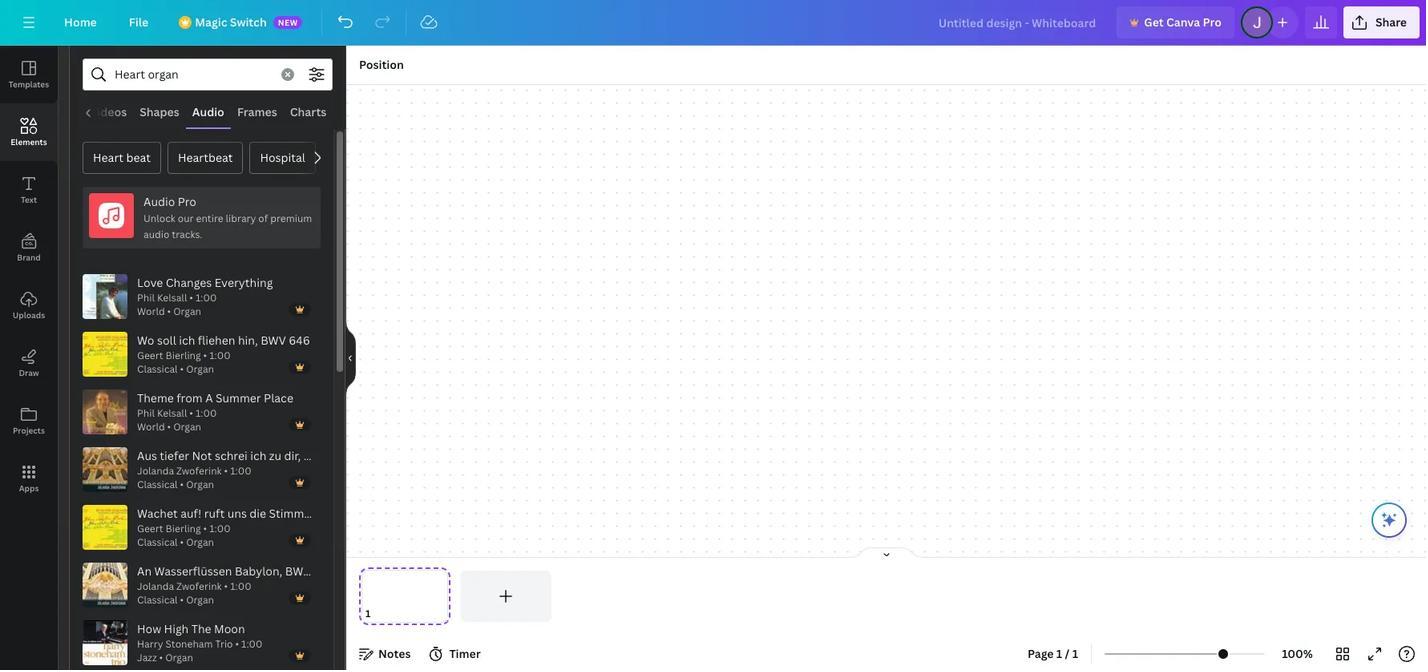 Task type: vqa. For each thing, say whether or not it's contained in the screenshot.
Play with Canva group
no



Task type: locate. For each thing, give the bounding box(es) containing it.
pro
[[1204, 14, 1222, 30], [178, 194, 197, 209]]

1:00 down love changes everything
[[196, 291, 217, 305]]

0 vertical spatial bierling
[[166, 349, 201, 363]]

organ inside "harry stoneham trio • 1:00 jazz • organ"
[[165, 651, 193, 665]]

pro inside button
[[1204, 14, 1222, 30]]

3 classical, organ, 60 seconds element from the top
[[137, 522, 231, 550]]

soll
[[157, 333, 176, 348]]

bwv left 645
[[316, 506, 342, 521]]

world, organ, 60 seconds element
[[137, 291, 217, 319], [137, 407, 217, 435]]

geert bierling • 1:00 classical • organ down soll
[[137, 349, 231, 376]]

pro up our
[[178, 194, 197, 209]]

pro inside the audio pro unlock our entire library of premium audio tracks.
[[178, 194, 197, 209]]

1 vertical spatial audio
[[144, 194, 175, 209]]

1:00 down the moon
[[241, 638, 263, 651]]

646
[[289, 333, 310, 348]]

classical for wachet
[[137, 536, 178, 549]]

0 vertical spatial geert
[[137, 349, 163, 363]]

organ down from
[[173, 420, 201, 434]]

• down auf!
[[180, 536, 184, 549]]

side panel tab list
[[0, 46, 58, 508]]

2 zwoferink from the top
[[176, 580, 222, 594]]

jazz, organ, 60 seconds element
[[137, 638, 263, 666]]

share
[[1376, 14, 1408, 30]]

shapes button
[[133, 97, 186, 128]]

2 classical, organ, 60 seconds element from the top
[[137, 465, 252, 492]]

100%
[[1283, 646, 1314, 662]]

1 vertical spatial phil kelsall • 1:00 world • organ
[[137, 407, 217, 434]]

page 1 / 1
[[1028, 646, 1079, 662]]

the
[[191, 621, 211, 637]]

1 vertical spatial geert bierling • 1:00 classical • organ
[[137, 522, 231, 549]]

harry stoneham trio • 1:00 jazz • organ
[[137, 638, 263, 665]]

0 vertical spatial kelsall
[[157, 291, 187, 305]]

645
[[344, 506, 365, 521]]

kelsall for changes
[[157, 291, 187, 305]]

0 vertical spatial world, organ, 60 seconds element
[[137, 291, 217, 319]]

zwoferink for wasserflüssen
[[176, 580, 222, 594]]

1 vertical spatial zwoferink
[[176, 580, 222, 594]]

Page title text field
[[378, 606, 384, 622]]

zwoferink for tiefer
[[176, 465, 222, 478]]

kelsall
[[157, 291, 187, 305], [157, 407, 187, 420]]

jolanda down aus on the bottom left of page
[[137, 465, 174, 478]]

audio inside the audio pro unlock our entire library of premium audio tracks.
[[144, 194, 175, 209]]

shapes
[[140, 104, 180, 120]]

0 vertical spatial geert bierling • 1:00 classical • organ
[[137, 349, 231, 376]]

0 vertical spatial audio
[[192, 104, 224, 120]]

2 kelsall from the top
[[157, 407, 187, 420]]

1 world, organ, 60 seconds element from the top
[[137, 291, 217, 319]]

wo
[[137, 333, 154, 348]]

bierling
[[166, 349, 201, 363], [166, 522, 201, 536]]

text
[[21, 194, 37, 205]]

• down schrei
[[224, 465, 228, 478]]

die
[[250, 506, 266, 521]]

zwoferink down wasserflüssen
[[176, 580, 222, 594]]

1
[[1057, 646, 1063, 662], [1073, 646, 1079, 662]]

elements
[[11, 136, 47, 148]]

kelsall down changes
[[157, 291, 187, 305]]

position button
[[353, 52, 410, 78]]

4 classical, organ, 60 seconds element from the top
[[137, 580, 252, 608]]

file button
[[116, 6, 161, 39]]

share button
[[1344, 6, 1421, 39]]

1 geert bierling • 1:00 classical • organ from the top
[[137, 349, 231, 376]]

jolanda zwoferink • 1:00 classical • organ
[[137, 465, 252, 492], [137, 580, 252, 607]]

trio
[[215, 638, 233, 651]]

0 horizontal spatial pro
[[178, 194, 197, 209]]

1 right /
[[1073, 646, 1079, 662]]

canva
[[1167, 14, 1201, 30]]

world, organ, 60 seconds element down changes
[[137, 291, 217, 319]]

1:00 down the aus tiefer not schrei ich zu dir, bwv 686
[[230, 465, 252, 478]]

jolanda zwoferink • 1:00 classical • organ for wasserflüssen
[[137, 580, 252, 607]]

audio up 'unlock'
[[144, 194, 175, 209]]

1 zwoferink from the top
[[176, 465, 222, 478]]

1 vertical spatial kelsall
[[157, 407, 187, 420]]

world
[[137, 305, 165, 318], [137, 420, 165, 434]]

moon
[[214, 621, 245, 637]]

classical for an
[[137, 594, 178, 607]]

frames
[[237, 104, 277, 120]]

1:00 down ruft
[[210, 522, 231, 536]]

ich left the zu on the bottom left of the page
[[250, 448, 267, 463]]

1 vertical spatial jolanda zwoferink • 1:00 classical • organ
[[137, 580, 252, 607]]

0 vertical spatial jolanda
[[137, 465, 174, 478]]

classical down wachet
[[137, 536, 178, 549]]

1 vertical spatial ich
[[250, 448, 267, 463]]

1 vertical spatial pro
[[178, 194, 197, 209]]

get
[[1145, 14, 1164, 30]]

0 vertical spatial pro
[[1204, 14, 1222, 30]]

1 vertical spatial bierling
[[166, 522, 201, 536]]

3 classical from the top
[[137, 536, 178, 549]]

1 bierling from the top
[[166, 349, 201, 363]]

hide image
[[346, 320, 356, 397]]

phil kelsall • 1:00 world • organ
[[137, 291, 217, 318], [137, 407, 217, 434]]

wachet auf! ruft uns die stimme, bwv 645
[[137, 506, 365, 521]]

0 vertical spatial phil
[[137, 291, 155, 305]]

text button
[[0, 161, 58, 219]]

heart beat button
[[83, 142, 161, 174]]

• right jazz
[[159, 651, 163, 665]]

world up aus on the bottom left of page
[[137, 420, 165, 434]]

bierling down soll
[[166, 349, 201, 363]]

auf!
[[181, 506, 201, 521]]

ich right soll
[[179, 333, 195, 348]]

organ down high
[[165, 651, 193, 665]]

1 horizontal spatial audio
[[192, 104, 224, 120]]

jolanda down an
[[137, 580, 174, 594]]

pro right canva
[[1204, 14, 1222, 30]]

geert down wo
[[137, 349, 163, 363]]

1:00
[[196, 291, 217, 305], [210, 349, 231, 363], [196, 407, 217, 420], [230, 465, 252, 478], [210, 522, 231, 536], [230, 580, 252, 594], [241, 638, 263, 651]]

1 vertical spatial world, organ, 60 seconds element
[[137, 407, 217, 435]]

1 jolanda from the top
[[137, 465, 174, 478]]

jolanda for an
[[137, 580, 174, 594]]

bierling down auf!
[[166, 522, 201, 536]]

bwv left 653
[[285, 564, 311, 579]]

phil kelsall • 1:00 world • organ down from
[[137, 407, 217, 434]]

audio down search elements search box on the left top
[[192, 104, 224, 120]]

zwoferink
[[176, 465, 222, 478], [176, 580, 222, 594]]

classical, organ, 60 seconds element down soll
[[137, 349, 231, 377]]

1 1 from the left
[[1057, 646, 1063, 662]]

2 world from the top
[[137, 420, 165, 434]]

1 vertical spatial phil
[[137, 407, 155, 420]]

get canva pro button
[[1118, 6, 1235, 39]]

Design title text field
[[926, 6, 1111, 39]]

organ
[[173, 305, 201, 318], [186, 363, 214, 376], [173, 420, 201, 434], [186, 478, 214, 492], [186, 536, 214, 549], [186, 594, 214, 607], [165, 651, 193, 665]]

1 left /
[[1057, 646, 1063, 662]]

heart
[[93, 150, 124, 165]]

0 horizontal spatial 1
[[1057, 646, 1063, 662]]

heart beat
[[93, 150, 151, 165]]

classical up wachet
[[137, 478, 178, 492]]

organ up wasserflüssen
[[186, 536, 214, 549]]

1 vertical spatial jolanda
[[137, 580, 174, 594]]

2 world, organ, 60 seconds element from the top
[[137, 407, 217, 435]]

world for love
[[137, 305, 165, 318]]

bwv right the hin,
[[261, 333, 286, 348]]

2 phil from the top
[[137, 407, 155, 420]]

1 horizontal spatial pro
[[1204, 14, 1222, 30]]

4 classical from the top
[[137, 594, 178, 607]]

classical, organ, 60 seconds element down not at bottom
[[137, 465, 252, 492]]

heartbeat button
[[168, 142, 243, 174]]

world, organ, 60 seconds element down from
[[137, 407, 217, 435]]

geert down wachet
[[137, 522, 163, 536]]

organ up a
[[186, 363, 214, 376]]

phil down love
[[137, 291, 155, 305]]

1 world from the top
[[137, 305, 165, 318]]

world down love
[[137, 305, 165, 318]]

2 geert from the top
[[137, 522, 163, 536]]

653
[[314, 564, 334, 579]]

0 vertical spatial jolanda zwoferink • 1:00 classical • organ
[[137, 465, 252, 492]]

bierling for soll
[[166, 349, 201, 363]]

organ for soll
[[186, 363, 214, 376]]

classical, organ, 60 seconds element for soll
[[137, 349, 231, 377]]

charts button
[[284, 97, 333, 128]]

geert bierling • 1:00 classical • organ for soll
[[137, 349, 231, 376]]

magic switch
[[195, 14, 267, 30]]

harry
[[137, 638, 163, 651]]

1:00 for babylon,
[[230, 580, 252, 594]]

organ for from
[[173, 420, 201, 434]]

2 classical from the top
[[137, 478, 178, 492]]

elements button
[[0, 103, 58, 161]]

jolanda zwoferink • 1:00 classical • organ down wasserflüssen
[[137, 580, 252, 607]]

• down ruft
[[203, 522, 207, 536]]

geert bierling • 1:00 classical • organ down auf!
[[137, 522, 231, 549]]

everything
[[215, 275, 273, 290]]

2 jolanda from the top
[[137, 580, 174, 594]]

jazz
[[137, 651, 157, 665]]

classical, organ, 60 seconds element
[[137, 349, 231, 377], [137, 465, 252, 492], [137, 522, 231, 550], [137, 580, 252, 608]]

0 horizontal spatial audio
[[144, 194, 175, 209]]

1:00 for ich
[[210, 349, 231, 363]]

1 classical, organ, 60 seconds element from the top
[[137, 349, 231, 377]]

audio
[[192, 104, 224, 120], [144, 194, 175, 209]]

2 phil kelsall • 1:00 world • organ from the top
[[137, 407, 217, 434]]

jolanda zwoferink • 1:00 classical • organ down not at bottom
[[137, 465, 252, 492]]

0 vertical spatial ich
[[179, 333, 195, 348]]

geert
[[137, 349, 163, 363], [137, 522, 163, 536]]

bierling for auf!
[[166, 522, 201, 536]]

classical up theme on the left bottom of page
[[137, 363, 178, 376]]

1:00 down fliehen
[[210, 349, 231, 363]]

zwoferink down not at bottom
[[176, 465, 222, 478]]

organ for auf!
[[186, 536, 214, 549]]

world for theme
[[137, 420, 165, 434]]

theme
[[137, 390, 174, 406]]

hospital button
[[250, 142, 316, 174]]

organ down changes
[[173, 305, 201, 318]]

1 vertical spatial geert
[[137, 522, 163, 536]]

1:00 for a
[[196, 407, 217, 420]]

2 jolanda zwoferink • 1:00 classical • organ from the top
[[137, 580, 252, 607]]

timer button
[[424, 642, 487, 667]]

2 bierling from the top
[[166, 522, 201, 536]]

1 horizontal spatial ich
[[250, 448, 267, 463]]

1 phil kelsall • 1:00 world • organ from the top
[[137, 291, 217, 318]]

1 classical from the top
[[137, 363, 178, 376]]

0 vertical spatial world
[[137, 305, 165, 318]]

geert bierling • 1:00 classical • organ
[[137, 349, 231, 376], [137, 522, 231, 549]]

phil down theme on the left bottom of page
[[137, 407, 155, 420]]

1:00 down a
[[196, 407, 217, 420]]

1:00 down an wasserflüssen babylon, bwv 653
[[230, 580, 252, 594]]

• down tiefer
[[180, 478, 184, 492]]

classical, organ, 60 seconds element down wasserflüssen
[[137, 580, 252, 608]]

kelsall for from
[[157, 407, 187, 420]]

kelsall down theme on the left bottom of page
[[157, 407, 187, 420]]

0 vertical spatial phil kelsall • 1:00 world • organ
[[137, 291, 217, 318]]

jolanda zwoferink • 1:00 classical • organ for tiefer
[[137, 465, 252, 492]]

0 vertical spatial zwoferink
[[176, 465, 222, 478]]

audio tracks.
[[144, 227, 202, 241]]

1 vertical spatial world
[[137, 420, 165, 434]]

uploads button
[[0, 277, 58, 334]]

notes
[[379, 646, 411, 662]]

timer
[[450, 646, 481, 662]]

2 geert bierling • 1:00 classical • organ from the top
[[137, 522, 231, 549]]

phil kelsall • 1:00 world • organ for from
[[137, 407, 217, 434]]

organ down not at bottom
[[186, 478, 214, 492]]

1 kelsall from the top
[[157, 291, 187, 305]]

switch
[[230, 14, 267, 30]]

audio inside button
[[192, 104, 224, 120]]

organ up the
[[186, 594, 214, 607]]

phil for theme
[[137, 407, 155, 420]]

classical
[[137, 363, 178, 376], [137, 478, 178, 492], [137, 536, 178, 549], [137, 594, 178, 607]]

audio for audio pro unlock our entire library of premium audio tracks.
[[144, 194, 175, 209]]

phil kelsall • 1:00 world • organ down changes
[[137, 291, 217, 318]]

organ for tiefer
[[186, 478, 214, 492]]

main menu bar
[[0, 0, 1427, 46]]

1 jolanda zwoferink • 1:00 classical • organ from the top
[[137, 465, 252, 492]]

classical up how
[[137, 594, 178, 607]]

• down fliehen
[[203, 349, 207, 363]]

1 horizontal spatial 1
[[1073, 646, 1079, 662]]

templates button
[[0, 46, 58, 103]]

bwv
[[261, 333, 286, 348], [304, 448, 329, 463], [316, 506, 342, 521], [285, 564, 311, 579]]

classical, organ, 60 seconds element down auf!
[[137, 522, 231, 550]]

new
[[278, 17, 298, 28]]

686
[[332, 448, 353, 463]]

1 geert from the top
[[137, 349, 163, 363]]

jolanda
[[137, 465, 174, 478], [137, 580, 174, 594]]

1 phil from the top
[[137, 291, 155, 305]]



Task type: describe. For each thing, give the bounding box(es) containing it.
• right trio on the bottom
[[235, 638, 239, 651]]

wo soll ich fliehen hin, bwv 646
[[137, 333, 310, 348]]

love changes everything
[[137, 275, 273, 290]]

1:00 for not
[[230, 465, 252, 478]]

2 1 from the left
[[1073, 646, 1079, 662]]

• up tiefer
[[167, 420, 171, 434]]

• down from
[[190, 407, 193, 420]]

bwv right the dir,
[[304, 448, 329, 463]]

jolanda for aus
[[137, 465, 174, 478]]

changes
[[166, 275, 212, 290]]

how high the moon
[[137, 621, 245, 637]]

tiefer
[[160, 448, 189, 463]]

audio pro unlock our entire library of premium audio tracks.
[[144, 194, 312, 241]]

hide pages image
[[848, 547, 925, 560]]

get canva pro
[[1145, 14, 1222, 30]]

classical, organ, 60 seconds element for auf!
[[137, 522, 231, 550]]

brand button
[[0, 219, 58, 277]]

apps
[[19, 483, 39, 494]]

projects button
[[0, 392, 58, 450]]

photos
[[38, 104, 77, 120]]

draw
[[19, 367, 39, 379]]

organ for wasserflüssen
[[186, 594, 214, 607]]

unlock
[[144, 212, 176, 226]]

world, organ, 60 seconds element for changes
[[137, 291, 217, 319]]

fliehen
[[198, 333, 235, 348]]

entire
[[196, 212, 223, 226]]

organ for changes
[[173, 305, 201, 318]]

from
[[177, 390, 203, 406]]

hospital
[[260, 150, 306, 165]]

of
[[259, 212, 268, 226]]

page 1 image
[[359, 571, 451, 622]]

classical for wo
[[137, 363, 178, 376]]

uploads
[[13, 310, 45, 321]]

100% button
[[1272, 642, 1324, 667]]

notes button
[[353, 642, 417, 667]]

1:00 inside "harry stoneham trio • 1:00 jazz • organ"
[[241, 638, 263, 651]]

• up high
[[180, 594, 184, 607]]

videos
[[90, 104, 127, 120]]

canva assistant image
[[1380, 511, 1400, 530]]

schrei
[[215, 448, 248, 463]]

phil kelsall • 1:00 world • organ for changes
[[137, 291, 217, 318]]

wasserflüssen
[[154, 564, 232, 579]]

an
[[137, 564, 152, 579]]

aus
[[137, 448, 157, 463]]

Search elements search field
[[115, 59, 272, 90]]

high
[[164, 621, 189, 637]]

world, organ, 60 seconds element for from
[[137, 407, 217, 435]]

classical, organ, 60 seconds element for wasserflüssen
[[137, 580, 252, 608]]

position
[[359, 57, 404, 72]]

phil for love
[[137, 291, 155, 305]]

home
[[64, 14, 97, 30]]

apps button
[[0, 450, 58, 508]]

love
[[137, 275, 163, 290]]

place
[[264, 390, 294, 406]]

• up soll
[[167, 305, 171, 318]]

how
[[137, 621, 161, 637]]

1:00 for ruft
[[210, 522, 231, 536]]

wachet
[[137, 506, 178, 521]]

home link
[[51, 6, 110, 39]]

aus tiefer not schrei ich zu dir, bwv 686
[[137, 448, 353, 463]]

zu
[[269, 448, 282, 463]]

classical for aus
[[137, 478, 178, 492]]

classical, organ, 60 seconds element for tiefer
[[137, 465, 252, 492]]

videos button
[[83, 97, 133, 128]]

ruft
[[204, 506, 225, 521]]

a
[[205, 390, 213, 406]]

file
[[129, 14, 149, 30]]

babylon,
[[235, 564, 283, 579]]

• down changes
[[190, 291, 193, 305]]

beat
[[126, 150, 151, 165]]

heartbeat
[[178, 150, 233, 165]]

/
[[1066, 646, 1070, 662]]

photos button
[[32, 97, 83, 128]]

stimme,
[[269, 506, 313, 521]]

page
[[1028, 646, 1054, 662]]

summer
[[216, 390, 261, 406]]

templates
[[9, 79, 49, 90]]

• down an wasserflüssen babylon, bwv 653
[[224, 580, 228, 594]]

our
[[178, 212, 194, 226]]

theme from a summer place
[[137, 390, 294, 406]]

hin,
[[238, 333, 258, 348]]

geert for wo
[[137, 349, 163, 363]]

stoneham
[[166, 638, 213, 651]]

uns
[[228, 506, 247, 521]]

dir,
[[284, 448, 301, 463]]

not
[[192, 448, 212, 463]]

frames button
[[231, 97, 284, 128]]

0 horizontal spatial ich
[[179, 333, 195, 348]]

• up from
[[180, 363, 184, 376]]

audio for audio
[[192, 104, 224, 120]]

1:00 for everything
[[196, 291, 217, 305]]

brand
[[17, 252, 41, 263]]

projects
[[13, 425, 45, 436]]

library
[[226, 212, 256, 226]]

geert for wachet
[[137, 522, 163, 536]]

magic
[[195, 14, 227, 30]]

geert bierling • 1:00 classical • organ for auf!
[[137, 522, 231, 549]]



